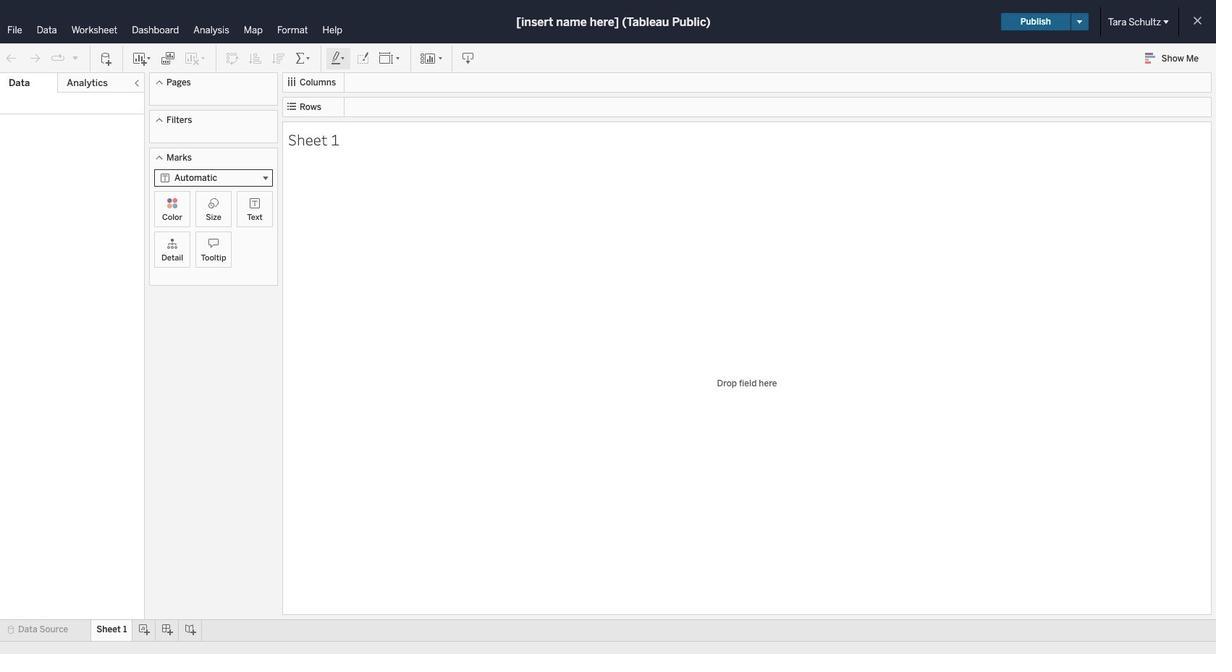 Task type: describe. For each thing, give the bounding box(es) containing it.
0 horizontal spatial replay animation image
[[51, 51, 65, 66]]

download image
[[461, 51, 476, 66]]

sort ascending image
[[248, 51, 263, 66]]

show/hide cards image
[[420, 51, 443, 66]]

totals image
[[295, 51, 312, 66]]

format workbook image
[[356, 51, 370, 66]]



Task type: locate. For each thing, give the bounding box(es) containing it.
new worksheet image
[[132, 51, 152, 66]]

sort descending image
[[272, 51, 286, 66]]

swap rows and columns image
[[225, 51, 240, 66]]

clear sheet image
[[184, 51, 207, 66]]

collapse image
[[133, 79, 141, 88]]

fit image
[[379, 51, 402, 66]]

replay animation image left "new data source" image
[[71, 53, 80, 62]]

replay animation image right redo image
[[51, 51, 65, 66]]

highlight image
[[330, 51, 347, 66]]

duplicate image
[[161, 51, 175, 66]]

undo image
[[4, 51, 19, 66]]

replay animation image
[[51, 51, 65, 66], [71, 53, 80, 62]]

new data source image
[[99, 51, 114, 66]]

redo image
[[28, 51, 42, 66]]

1 horizontal spatial replay animation image
[[71, 53, 80, 62]]



Task type: vqa. For each thing, say whether or not it's contained in the screenshot.
go to search image
no



